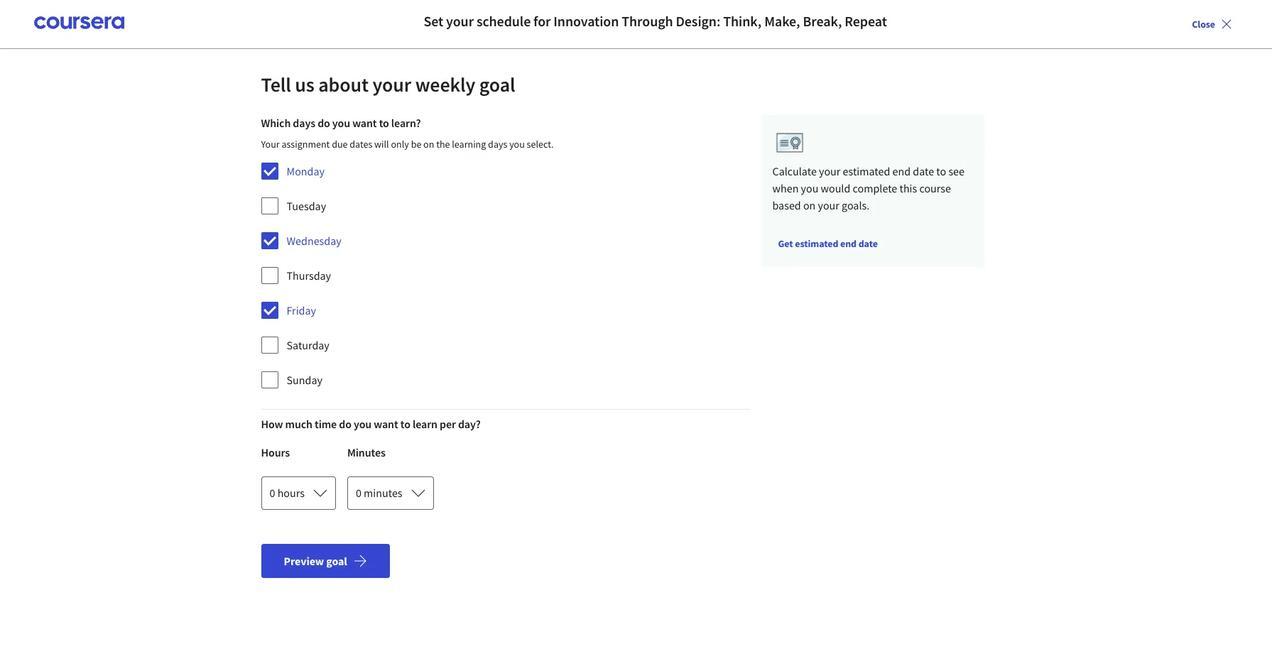 Task type: vqa. For each thing, say whether or not it's contained in the screenshot.
the rightmost goal
yes



Task type: locate. For each thing, give the bounding box(es) containing it.
which
[[261, 116, 291, 130]]

make,
[[765, 12, 800, 30]]

introduce yourself and meet your peers
[[74, 156, 291, 180]]

which days do you want to learn? group
[[261, 114, 554, 398]]

to up the will
[[379, 116, 389, 130]]

0 left minutes
[[356, 486, 362, 500]]

see
[[949, 164, 965, 178]]

0 inside popup button
[[270, 486, 275, 500]]

1 vertical spatial days
[[488, 138, 508, 151]]

get estimated end date button
[[773, 231, 884, 256]]

end up this
[[893, 164, 911, 178]]

0 minutes
[[356, 486, 403, 500]]

weekly
[[415, 72, 475, 97]]

1 0 from the left
[[270, 486, 275, 500]]

0 horizontal spatial to
[[379, 116, 389, 130]]

0 horizontal spatial days
[[293, 116, 315, 130]]

meet inside the introduce yourself and meet your peers
[[250, 156, 271, 168]]

goals.
[[842, 198, 870, 212]]

hours
[[261, 445, 290, 460]]

estimated up complete
[[843, 164, 890, 178]]

on inside calculate your estimated end date to see when you would complete this course based on your goals.
[[803, 198, 816, 212]]

0 horizontal spatial end
[[840, 237, 857, 250]]

friday
[[287, 303, 316, 318]]

to inside group
[[379, 116, 389, 130]]

you left select.
[[509, 138, 525, 151]]

1 horizontal spatial end
[[893, 164, 911, 178]]

introduce yourself and meet your peers link
[[34, 150, 317, 201]]

do
[[318, 116, 330, 130], [339, 417, 352, 431]]

peers
[[74, 168, 96, 180]]

0 hours
[[270, 486, 305, 500]]

0 vertical spatial and
[[233, 156, 248, 168]]

0 vertical spatial days
[[293, 116, 315, 130]]

0 horizontal spatial do
[[318, 116, 330, 130]]

how
[[261, 417, 283, 431]]

end
[[893, 164, 911, 178], [840, 237, 857, 250]]

meet
[[250, 156, 271, 168], [457, 487, 501, 512]]

0
[[270, 486, 275, 500], [356, 486, 362, 500]]

on
[[424, 138, 434, 151], [803, 198, 816, 212]]

date down goals.
[[859, 237, 878, 250]]

saturday
[[287, 338, 330, 352]]

1 vertical spatial end
[[840, 237, 857, 250]]

0 horizontal spatial date
[[859, 237, 878, 250]]

0 vertical spatial want
[[352, 116, 377, 130]]

0 horizontal spatial and
[[233, 156, 248, 168]]

yourself
[[199, 156, 231, 168]]

1 horizontal spatial do
[[339, 417, 352, 431]]

1 vertical spatial goal
[[326, 554, 347, 568]]

0 horizontal spatial goal
[[326, 554, 347, 568]]

0 horizontal spatial on
[[424, 138, 434, 151]]

want up dates at the top left
[[352, 116, 377, 130]]

0 vertical spatial estimated
[[843, 164, 890, 178]]

1 horizontal spatial meet
[[457, 487, 501, 512]]

course
[[920, 181, 951, 195]]

1 horizontal spatial estimated
[[843, 164, 890, 178]]

2 0 from the left
[[356, 486, 362, 500]]

1 horizontal spatial 0
[[356, 486, 362, 500]]

0 vertical spatial to
[[379, 116, 389, 130]]

will
[[374, 138, 389, 151]]

to
[[379, 116, 389, 130], [937, 164, 946, 178], [401, 417, 411, 431]]

on right based
[[803, 198, 816, 212]]

0 left hours
[[270, 486, 275, 500]]

preview goal
[[284, 554, 347, 568]]

tell us about your weekly goal
[[261, 72, 515, 97]]

welcome and meet your instructors
[[340, 487, 640, 512]]

us
[[295, 72, 315, 97]]

want
[[352, 116, 377, 130], [374, 417, 398, 431]]

complete
[[853, 181, 897, 195]]

Search in course text field
[[124, 9, 337, 34]]

your down your
[[273, 156, 291, 168]]

end down goals.
[[840, 237, 857, 250]]

per
[[440, 417, 456, 431]]

and right yourself at the top left of the page
[[233, 156, 248, 168]]

goal
[[479, 72, 515, 97], [326, 554, 347, 568]]

1 vertical spatial date
[[859, 237, 878, 250]]

on inside which days do you want to learn? group
[[424, 138, 434, 151]]

wednesday
[[287, 234, 342, 248]]

your inside the introduce yourself and meet your peers
[[273, 156, 291, 168]]

play image
[[350, 456, 365, 467]]

and
[[233, 156, 248, 168], [421, 487, 454, 512]]

innovation
[[554, 12, 619, 30]]

1 vertical spatial to
[[937, 164, 946, 178]]

date
[[913, 164, 934, 178], [859, 237, 878, 250]]

1 vertical spatial on
[[803, 198, 816, 212]]

you up due at top
[[332, 116, 350, 130]]

days right learning
[[488, 138, 508, 151]]

you
[[332, 116, 350, 130], [509, 138, 525, 151], [801, 181, 819, 195], [354, 417, 372, 431]]

1 horizontal spatial date
[[913, 164, 934, 178]]

and right minutes
[[421, 487, 454, 512]]

to inside calculate your estimated end date to see when you would complete this course based on your goals.
[[937, 164, 946, 178]]

0 vertical spatial end
[[893, 164, 911, 178]]

do up assignment
[[318, 116, 330, 130]]

0 horizontal spatial estimated
[[795, 237, 839, 250]]

days up assignment
[[293, 116, 315, 130]]

do inside which days do you want to learn? group
[[318, 116, 330, 130]]

on right be
[[424, 138, 434, 151]]

your up the learn?
[[373, 72, 411, 97]]

goal inside preview goal 'button'
[[326, 554, 347, 568]]

transcript
[[346, 526, 394, 541]]

0 vertical spatial on
[[424, 138, 434, 151]]

much
[[285, 417, 313, 431]]

your
[[446, 12, 474, 30], [373, 72, 411, 97], [273, 156, 291, 168], [819, 164, 841, 178], [818, 198, 840, 212], [505, 487, 544, 512]]

this
[[900, 181, 917, 195]]

set
[[424, 12, 443, 30]]

minutes
[[364, 486, 403, 500]]

0 hours button
[[261, 476, 336, 510]]

0 vertical spatial do
[[318, 116, 330, 130]]

want up minutes
[[374, 417, 398, 431]]

coursera image
[[34, 11, 124, 34], [17, 12, 107, 34]]

goal right preview
[[326, 554, 347, 568]]

estimated
[[843, 164, 890, 178], [795, 237, 839, 250]]

set your schedule for innovation through design: think, make, break, repeat
[[424, 12, 887, 30]]

your right 'set'
[[446, 12, 474, 30]]

date up course
[[913, 164, 934, 178]]

you down calculate
[[801, 181, 819, 195]]

goal right weekly
[[479, 72, 515, 97]]

preview goal button
[[261, 544, 390, 578]]

1 horizontal spatial goal
[[479, 72, 515, 97]]

2 horizontal spatial to
[[937, 164, 946, 178]]

date inside calculate your estimated end date to see when you would complete this course based on your goals.
[[913, 164, 934, 178]]

break,
[[803, 12, 842, 30]]

1 horizontal spatial on
[[803, 198, 816, 212]]

1 coursera image from the left
[[34, 11, 124, 34]]

0 vertical spatial date
[[913, 164, 934, 178]]

to left learn
[[401, 417, 411, 431]]

welcome
[[340, 487, 417, 512]]

to left 'see'
[[937, 164, 946, 178]]

day?
[[458, 417, 481, 431]]

1 horizontal spatial to
[[401, 417, 411, 431]]

schedule
[[477, 12, 531, 30]]

end inside get estimated end date button
[[840, 237, 857, 250]]

days
[[293, 116, 315, 130], [488, 138, 508, 151]]

0 vertical spatial meet
[[250, 156, 271, 168]]

0 inside popup button
[[356, 486, 362, 500]]

the
[[436, 138, 450, 151]]

0 horizontal spatial 0
[[270, 486, 275, 500]]

mute image
[[373, 454, 392, 469]]

transcript button
[[340, 516, 400, 551]]

want inside group
[[352, 116, 377, 130]]

menu item
[[974, 14, 1066, 60]]

0 vertical spatial goal
[[479, 72, 515, 97]]

1 horizontal spatial days
[[488, 138, 508, 151]]

tell
[[261, 72, 291, 97]]

0 horizontal spatial meet
[[250, 156, 271, 168]]

monday
[[287, 164, 325, 178]]

1 vertical spatial estimated
[[795, 237, 839, 250]]

coursera image inside tell us about your weekly goal dialog
[[34, 11, 124, 34]]

1 vertical spatial and
[[421, 487, 454, 512]]

do right time on the bottom of the page
[[339, 417, 352, 431]]

estimated right get
[[795, 237, 839, 250]]



Task type: describe. For each thing, give the bounding box(es) containing it.
for
[[534, 12, 551, 30]]

select.
[[527, 138, 554, 151]]

repeat
[[845, 12, 887, 30]]

due
[[332, 138, 348, 151]]

thursday
[[287, 269, 331, 283]]

calculate your estimated end date to see when you would complete this course based on your goals.
[[773, 164, 965, 212]]

1 horizontal spatial and
[[421, 487, 454, 512]]

hours
[[278, 486, 305, 500]]

you up minutes
[[354, 417, 372, 431]]

about
[[318, 72, 369, 97]]

1 vertical spatial meet
[[457, 487, 501, 512]]

based
[[773, 198, 801, 212]]

design:
[[676, 12, 721, 30]]

0 minutes button
[[347, 476, 434, 510]]

assignment
[[282, 138, 330, 151]]

your down "would"
[[818, 198, 840, 212]]

be
[[411, 138, 422, 151]]

estimated inside calculate your estimated end date to see when you would complete this course based on your goals.
[[843, 164, 890, 178]]

dates
[[350, 138, 372, 151]]

which days do you want to learn?
[[261, 116, 421, 130]]

2 vertical spatial to
[[401, 417, 411, 431]]

preview
[[284, 554, 324, 568]]

you inside calculate your estimated end date to see when you would complete this course based on your goals.
[[801, 181, 819, 195]]

get
[[778, 237, 793, 250]]

and inside the introduce yourself and meet your peers
[[233, 156, 248, 168]]

get estimated end date
[[778, 237, 878, 250]]

sunday
[[287, 373, 322, 387]]

instructors
[[548, 487, 640, 512]]

tell us about your weekly goal dialog
[[0, 0, 1272, 671]]

through
[[622, 12, 673, 30]]

date inside button
[[859, 237, 878, 250]]

only
[[391, 138, 409, 151]]

introduce
[[158, 156, 196, 168]]

how much time do you want to learn per day?
[[261, 417, 481, 431]]

2 coursera image from the left
[[17, 12, 107, 34]]

1 vertical spatial do
[[339, 417, 352, 431]]

learning
[[452, 138, 486, 151]]

calculate
[[773, 164, 817, 178]]

1 vertical spatial want
[[374, 417, 398, 431]]

your left instructors
[[505, 487, 544, 512]]

to for learn?
[[379, 116, 389, 130]]

certiciate icon image
[[773, 126, 807, 160]]

would
[[821, 181, 851, 195]]

to for see
[[937, 164, 946, 178]]

your up "would"
[[819, 164, 841, 178]]

learn
[[413, 417, 438, 431]]

end inside calculate your estimated end date to see when you would complete this course based on your goals.
[[893, 164, 911, 178]]

when
[[773, 181, 799, 195]]

time
[[315, 417, 337, 431]]

close button
[[1187, 11, 1238, 37]]

your assignment due dates will only be on the learning days you select.
[[261, 138, 554, 151]]

minutes
[[347, 445, 386, 460]]

estimated inside get estimated end date button
[[795, 237, 839, 250]]

close
[[1192, 18, 1216, 31]]

tuesday
[[287, 199, 326, 213]]

learn?
[[391, 116, 421, 130]]

0 for 0 hours
[[270, 486, 275, 500]]

think,
[[723, 12, 762, 30]]

your
[[261, 138, 280, 151]]

0 for 0 minutes
[[356, 486, 362, 500]]



